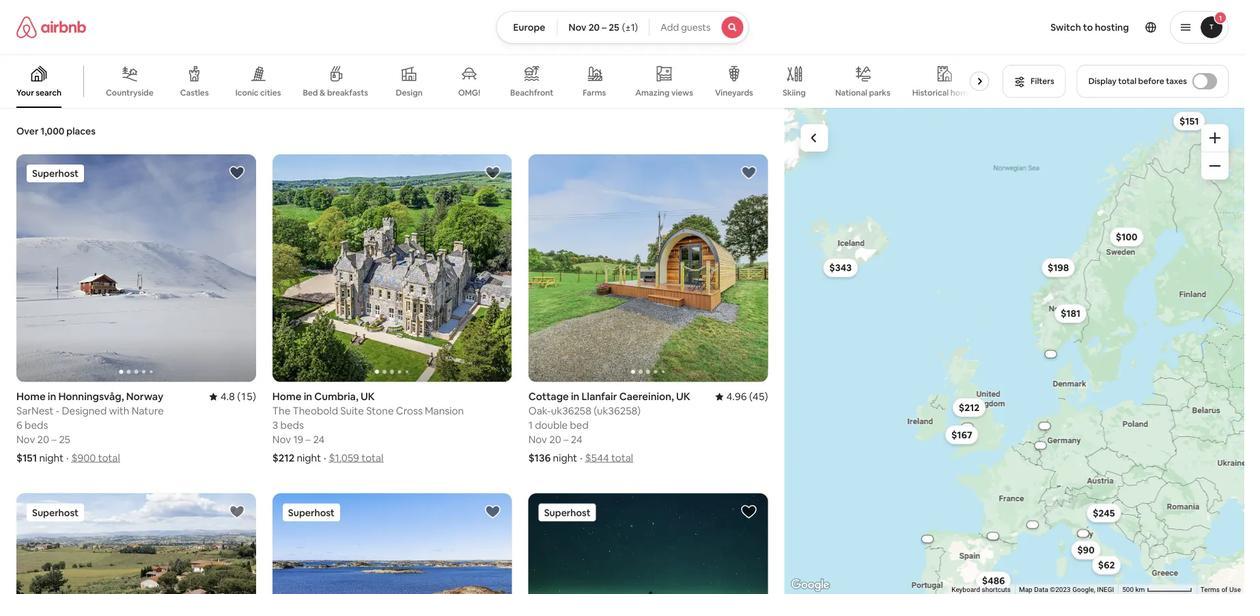 Task type: locate. For each thing, give the bounding box(es) containing it.
uk
[[361, 390, 375, 403], [676, 390, 691, 403]]

20 left (±1)
[[589, 21, 600, 33]]

$212 button
[[953, 398, 986, 417]]

2 in from the left
[[304, 390, 312, 403]]

in
[[48, 390, 56, 403], [304, 390, 312, 403], [571, 390, 580, 403]]

0 horizontal spatial 24
[[313, 433, 325, 446]]

nov 20 – 25 (±1)
[[569, 21, 638, 33]]

taxes
[[1166, 76, 1187, 86]]

uk up the stone
[[361, 390, 375, 403]]

0 vertical spatial 25
[[609, 21, 620, 33]]

1 horizontal spatial in
[[304, 390, 312, 403]]

1 horizontal spatial $212
[[959, 402, 980, 414]]

beds down sarnest
[[25, 419, 48, 432]]

design
[[396, 87, 423, 98]]

0 horizontal spatial $151
[[16, 451, 37, 465]]

historical homes
[[913, 87, 977, 98]]

total
[[1119, 76, 1137, 86], [98, 451, 120, 465], [361, 451, 383, 465], [611, 451, 633, 465]]

1 beds from the left
[[25, 419, 48, 432]]

nov
[[569, 21, 587, 33], [16, 433, 35, 446], [272, 433, 291, 446], [529, 433, 547, 446]]

castles
[[180, 87, 209, 98]]

1 inside dropdown button
[[1219, 13, 1222, 22]]

in up -
[[48, 390, 56, 403]]

$212 inside button
[[959, 402, 980, 414]]

beds
[[25, 419, 48, 432], [280, 419, 304, 432]]

2 24 from the left
[[571, 433, 583, 446]]

beds inside "home in honningsvåg, norway sarnest - designed with nature 6 beds nov 20 – 25 $151 night · $900 total"
[[25, 419, 48, 432]]

0 vertical spatial 1
[[1219, 13, 1222, 22]]

night down '19'
[[297, 451, 321, 465]]

$212
[[959, 402, 980, 414], [272, 451, 295, 465]]

home up sarnest
[[16, 390, 46, 403]]

1 night from the left
[[39, 451, 64, 465]]

data
[[1034, 586, 1049, 594]]

group
[[0, 55, 995, 108], [16, 154, 256, 382], [272, 154, 512, 382], [529, 154, 768, 382], [16, 493, 256, 594], [272, 493, 512, 594], [529, 493, 768, 594]]

20 down sarnest
[[37, 433, 49, 446]]

6
[[16, 419, 22, 432]]

home inside "home in honningsvåg, norway sarnest - designed with nature 6 beds nov 20 – 25 $151 night · $900 total"
[[16, 390, 46, 403]]

25 left (±1)
[[609, 21, 620, 33]]

europe
[[513, 21, 545, 33]]

1 horizontal spatial night
[[297, 451, 321, 465]]

1 vertical spatial $151
[[16, 451, 37, 465]]

$212 down '19'
[[272, 451, 295, 465]]

· inside the cottage in llanfair caereinion, uk oak-uk36258 (uk36258) 1 double bed nov 20 – 24 $136 night · $544 total
[[580, 451, 583, 465]]

– inside search box
[[602, 21, 607, 33]]

display total before taxes
[[1089, 76, 1187, 86]]

night right $136
[[553, 451, 577, 465]]

zoom in image
[[1210, 133, 1221, 143]]

0 horizontal spatial in
[[48, 390, 56, 403]]

map data ©2023 google, inegi
[[1019, 586, 1114, 594]]

nov down 3
[[272, 433, 291, 446]]

0 horizontal spatial night
[[39, 451, 64, 465]]

$544 total button
[[585, 451, 633, 465]]

iconic cities
[[235, 87, 281, 98]]

· left $900
[[66, 451, 69, 465]]

0 horizontal spatial home
[[16, 390, 46, 403]]

– down double
[[564, 433, 569, 446]]

1 horizontal spatial $151
[[1180, 115, 1199, 127]]

map
[[1019, 586, 1033, 594]]

1 horizontal spatial ·
[[324, 451, 326, 465]]

in inside the home in cumbria, uk the theobold suite stone cross mansion 3 beds nov 19 – 24 $212 night · $1,059 total
[[304, 390, 312, 403]]

2 night from the left
[[297, 451, 321, 465]]

total right $900
[[98, 451, 120, 465]]

2 horizontal spatial ·
[[580, 451, 583, 465]]

$245
[[1093, 507, 1115, 519]]

500 km button
[[1118, 585, 1197, 594]]

keyboard shortcuts button
[[952, 585, 1011, 594]]

in up uk36258
[[571, 390, 580, 403]]

24 inside the cottage in llanfair caereinion, uk oak-uk36258 (uk36258) 1 double bed nov 20 – 24 $136 night · $544 total
[[571, 433, 583, 446]]

in for llanfair
[[571, 390, 580, 403]]

total inside the home in cumbria, uk the theobold suite stone cross mansion 3 beds nov 19 – 24 $212 night · $1,059 total
[[361, 451, 383, 465]]

25
[[609, 21, 620, 33], [59, 433, 70, 446]]

1 vertical spatial 1
[[529, 419, 533, 432]]

night for $136
[[553, 451, 577, 465]]

1 horizontal spatial 1
[[1219, 13, 1222, 22]]

total left before
[[1119, 76, 1137, 86]]

20
[[589, 21, 600, 33], [37, 433, 49, 446], [549, 433, 561, 446]]

20 inside the cottage in llanfair caereinion, uk oak-uk36258 (uk36258) 1 double bed nov 20 – 24 $136 night · $544 total
[[549, 433, 561, 446]]

500 km
[[1123, 586, 1147, 594]]

0 vertical spatial $151
[[1180, 115, 1199, 127]]

double
[[535, 419, 568, 432]]

· for nov 20 – 24
[[580, 451, 583, 465]]

home for sarnest
[[16, 390, 46, 403]]

1 24 from the left
[[313, 433, 325, 446]]

add to wishlist: home in cumbria, uk image
[[485, 165, 501, 181]]

1 inside the cottage in llanfair caereinion, uk oak-uk36258 (uk36258) 1 double bed nov 20 – 24 $136 night · $544 total
[[529, 419, 533, 432]]

(15)
[[237, 390, 256, 403]]

1 horizontal spatial 25
[[609, 21, 620, 33]]

night inside "home in honningsvåg, norway sarnest - designed with nature 6 beds nov 20 – 25 $151 night · $900 total"
[[39, 451, 64, 465]]

· left $1,059 on the left
[[324, 451, 326, 465]]

uk right caereinion,
[[676, 390, 691, 403]]

$90 button
[[1071, 541, 1101, 560]]

stone
[[366, 404, 394, 418]]

$151 button
[[1174, 112, 1205, 131]]

vineyards
[[715, 87, 753, 98]]

1 horizontal spatial home
[[272, 390, 302, 403]]

1 horizontal spatial beds
[[280, 419, 304, 432]]

2 uk from the left
[[676, 390, 691, 403]]

0 vertical spatial $212
[[959, 402, 980, 414]]

$151 down 6 on the left
[[16, 451, 37, 465]]

in inside the cottage in llanfair caereinion, uk oak-uk36258 (uk36258) 1 double bed nov 20 – 24 $136 night · $544 total
[[571, 390, 580, 403]]

20 for home in honningsvåg, norway sarnest - designed with nature 6 beds nov 20 – 25 $151 night · $900 total
[[37, 433, 49, 446]]

$151 inside button
[[1180, 115, 1199, 127]]

3
[[272, 419, 278, 432]]

0 horizontal spatial beds
[[25, 419, 48, 432]]

hosting
[[1095, 21, 1129, 33]]

3 · from the left
[[580, 451, 583, 465]]

theobold
[[293, 404, 338, 418]]

&
[[320, 87, 325, 98]]

$343
[[829, 262, 852, 274]]

-
[[56, 404, 60, 418]]

cities
[[260, 87, 281, 98]]

0 horizontal spatial $212
[[272, 451, 295, 465]]

2 horizontal spatial night
[[553, 451, 577, 465]]

$62 button
[[1092, 556, 1121, 575]]

night
[[39, 451, 64, 465], [297, 451, 321, 465], [553, 451, 577, 465]]

beds inside the home in cumbria, uk the theobold suite stone cross mansion 3 beds nov 19 – 24 $212 night · $1,059 total
[[280, 419, 304, 432]]

1 horizontal spatial 20
[[549, 433, 561, 446]]

omg!
[[458, 87, 480, 98]]

2 · from the left
[[324, 451, 326, 465]]

· inside "home in honningsvåg, norway sarnest - designed with nature 6 beds nov 20 – 25 $151 night · $900 total"
[[66, 451, 69, 465]]

$212 inside the home in cumbria, uk the theobold suite stone cross mansion 3 beds nov 19 – 24 $212 night · $1,059 total
[[272, 451, 295, 465]]

your search
[[16, 87, 61, 98]]

bed & breakfasts
[[303, 87, 368, 98]]

iconic
[[235, 87, 259, 98]]

$167 button
[[945, 426, 979, 445]]

24 right '19'
[[313, 433, 325, 446]]

$62
[[1098, 559, 1115, 572]]

profile element
[[765, 0, 1229, 55]]

home inside the home in cumbria, uk the theobold suite stone cross mansion 3 beds nov 19 – 24 $212 night · $1,059 total
[[272, 390, 302, 403]]

add to wishlist: cottage in llanfair caereinion, uk image
[[741, 165, 757, 181]]

$151
[[1180, 115, 1199, 127], [16, 451, 37, 465]]

19
[[293, 433, 304, 446]]

24 down bed
[[571, 433, 583, 446]]

1 · from the left
[[66, 451, 69, 465]]

25 down -
[[59, 433, 70, 446]]

farms
[[583, 87, 606, 98]]

honningsvåg,
[[58, 390, 124, 403]]

national parks
[[835, 87, 891, 98]]

0 horizontal spatial uk
[[361, 390, 375, 403]]

nov down 6 on the left
[[16, 433, 35, 446]]

1 horizontal spatial uk
[[676, 390, 691, 403]]

$212 up $167 button
[[959, 402, 980, 414]]

2 horizontal spatial in
[[571, 390, 580, 403]]

2 beds from the left
[[280, 419, 304, 432]]

3 in from the left
[[571, 390, 580, 403]]

$100 button
[[1110, 227, 1144, 247]]

500
[[1123, 586, 1134, 594]]

in inside "home in honningsvåg, norway sarnest - designed with nature 6 beds nov 20 – 25 $151 night · $900 total"
[[48, 390, 56, 403]]

– down -
[[51, 433, 57, 446]]

switch to hosting link
[[1043, 13, 1137, 42]]

1 uk from the left
[[361, 390, 375, 403]]

20 inside "home in honningsvåg, norway sarnest - designed with nature 6 beds nov 20 – 25 $151 night · $900 total"
[[37, 433, 49, 446]]

1 vertical spatial 25
[[59, 433, 70, 446]]

$486
[[982, 575, 1005, 587]]

use
[[1230, 586, 1241, 594]]

night left $900
[[39, 451, 64, 465]]

switch
[[1051, 21, 1081, 33]]

total right $544 at the bottom left of the page
[[611, 451, 633, 465]]

skiing
[[783, 87, 806, 98]]

with
[[109, 404, 129, 418]]

nov up $136
[[529, 433, 547, 446]]

in for honningsvåg,
[[48, 390, 56, 403]]

1 in from the left
[[48, 390, 56, 403]]

0 horizontal spatial 20
[[37, 433, 49, 446]]

1 vertical spatial $212
[[272, 451, 295, 465]]

1 home from the left
[[16, 390, 46, 403]]

None search field
[[496, 11, 749, 44]]

$1,059
[[329, 451, 359, 465]]

in up theobold
[[304, 390, 312, 403]]

– inside the home in cumbria, uk the theobold suite stone cross mansion 3 beds nov 19 – 24 $212 night · $1,059 total
[[306, 433, 311, 446]]

bed
[[303, 87, 318, 98]]

guests
[[681, 21, 711, 33]]

0 horizontal spatial 1
[[529, 419, 533, 432]]

home up the
[[272, 390, 302, 403]]

0 horizontal spatial ·
[[66, 451, 69, 465]]

shortcuts
[[982, 586, 1011, 594]]

add to wishlist: home in honningsvåg, norway image
[[229, 165, 245, 181]]

add to wishlist: cabin in hitra, norway image
[[485, 504, 501, 520]]

display
[[1089, 76, 1117, 86]]

total right $1,059 on the left
[[361, 451, 383, 465]]

google image
[[788, 577, 833, 594]]

night inside the cottage in llanfair caereinion, uk oak-uk36258 (uk36258) 1 double bed nov 20 – 24 $136 night · $544 total
[[553, 451, 577, 465]]

– right '19'
[[306, 433, 311, 446]]

20 down double
[[549, 433, 561, 446]]

4.8 out of 5 average rating,  15 reviews image
[[210, 390, 256, 403]]

europe button
[[496, 11, 558, 44]]

· left $544 at the bottom left of the page
[[580, 451, 583, 465]]

1 horizontal spatial 24
[[571, 433, 583, 446]]

$151 down taxes
[[1180, 115, 1199, 127]]

2 home from the left
[[272, 390, 302, 403]]

in for cumbria,
[[304, 390, 312, 403]]

night inside the home in cumbria, uk the theobold suite stone cross mansion 3 beds nov 19 – 24 $212 night · $1,059 total
[[297, 451, 321, 465]]

$181 $90
[[1061, 308, 1095, 556]]

keyboard
[[952, 586, 980, 594]]

beds up '19'
[[280, 419, 304, 432]]

– inside the cottage in llanfair caereinion, uk oak-uk36258 (uk36258) 1 double bed nov 20 – 24 $136 night · $544 total
[[564, 433, 569, 446]]

3 night from the left
[[553, 451, 577, 465]]

25 inside "home in honningsvåg, norway sarnest - designed with nature 6 beds nov 20 – 25 $151 night · $900 total"
[[59, 433, 70, 446]]

0 horizontal spatial 25
[[59, 433, 70, 446]]

– left (±1)
[[602, 21, 607, 33]]



Task type: vqa. For each thing, say whether or not it's contained in the screenshot.
rightmost $151
yes



Task type: describe. For each thing, give the bounding box(es) containing it.
designed
[[62, 404, 107, 418]]

$343 button
[[823, 258, 858, 278]]

· for nov 20 – 25
[[66, 451, 69, 465]]

keyboard shortcuts
[[952, 586, 1011, 594]]

$100
[[1116, 231, 1138, 243]]

google map
showing 24 stays. region
[[785, 108, 1245, 594]]

– inside "home in honningsvåg, norway sarnest - designed with nature 6 beds nov 20 – 25 $151 night · $900 total"
[[51, 433, 57, 446]]

nature
[[132, 404, 164, 418]]

home in honningsvåg, norway sarnest - designed with nature 6 beds nov 20 – 25 $151 night · $900 total
[[16, 390, 164, 465]]

breakfasts
[[327, 87, 368, 98]]

norway
[[126, 390, 163, 403]]

night for $151
[[39, 451, 64, 465]]

20 for cottage in llanfair caereinion, uk oak-uk36258 (uk36258) 1 double bed nov 20 – 24 $136 night · $544 total
[[549, 433, 561, 446]]

add guests button
[[649, 11, 749, 44]]

uk36258
[[551, 404, 592, 418]]

sarnest
[[16, 404, 53, 418]]

mansion
[[425, 404, 464, 418]]

uk inside the home in cumbria, uk the theobold suite stone cross mansion 3 beds nov 19 – 24 $212 night · $1,059 total
[[361, 390, 375, 403]]

add to wishlist: chalet in blattniksele , sweden image
[[741, 504, 757, 520]]

add guests
[[661, 21, 711, 33]]

terms
[[1201, 586, 1220, 594]]

oak-
[[529, 404, 551, 418]]

to
[[1083, 21, 1093, 33]]

$151 inside "home in honningsvåg, norway sarnest - designed with nature 6 beds nov 20 – 25 $151 night · $900 total"
[[16, 451, 37, 465]]

cross
[[396, 404, 423, 418]]

switch to hosting
[[1051, 21, 1129, 33]]

search
[[36, 87, 61, 98]]

caereinion,
[[619, 390, 674, 403]]

nov inside "home in honningsvåg, norway sarnest - designed with nature 6 beds nov 20 – 25 $151 night · $900 total"
[[16, 433, 35, 446]]

add to wishlist: farm stay in brolio, italy image
[[229, 504, 245, 520]]

llanfair
[[582, 390, 617, 403]]

places
[[66, 125, 96, 137]]

25 inside search box
[[609, 21, 620, 33]]

24 inside the home in cumbria, uk the theobold suite stone cross mansion 3 beds nov 19 – 24 $212 night · $1,059 total
[[313, 433, 325, 446]]

4.8 (15)
[[220, 390, 256, 403]]

$900
[[71, 451, 96, 465]]

suite
[[340, 404, 364, 418]]

total inside the cottage in llanfair caereinion, uk oak-uk36258 (uk36258) 1 double bed nov 20 – 24 $136 night · $544 total
[[611, 451, 633, 465]]

before
[[1139, 76, 1165, 86]]

· inside the home in cumbria, uk the theobold suite stone cross mansion 3 beds nov 19 – 24 $212 night · $1,059 total
[[324, 451, 326, 465]]

nov inside the home in cumbria, uk the theobold suite stone cross mansion 3 beds nov 19 – 24 $212 night · $1,059 total
[[272, 433, 291, 446]]

display total before taxes button
[[1077, 65, 1229, 98]]

your
[[16, 87, 34, 98]]

uk inside the cottage in llanfair caereinion, uk oak-uk36258 (uk36258) 1 double bed nov 20 – 24 $136 night · $544 total
[[676, 390, 691, 403]]

total inside "home in honningsvåg, norway sarnest - designed with nature 6 beds nov 20 – 25 $151 night · $900 total"
[[98, 451, 120, 465]]

amazing
[[636, 87, 670, 98]]

the
[[272, 404, 290, 418]]

google,
[[1073, 586, 1096, 594]]

4.8
[[220, 390, 235, 403]]

$900 total button
[[71, 451, 120, 465]]

national
[[835, 87, 868, 98]]

home for the
[[272, 390, 302, 403]]

(uk36258)
[[594, 404, 641, 418]]

of
[[1222, 586, 1228, 594]]

group containing iconic cities
[[0, 55, 995, 108]]

4.96 out of 5 average rating,  45 reviews image
[[716, 390, 768, 403]]

2 horizontal spatial 20
[[589, 21, 600, 33]]

amazing views
[[636, 87, 693, 98]]

over 1,000 places
[[16, 125, 96, 137]]

filters button
[[1003, 65, 1066, 98]]

beachfront
[[510, 87, 554, 98]]

zoom out image
[[1210, 161, 1221, 171]]

bed
[[570, 419, 589, 432]]

cottage in llanfair caereinion, uk oak-uk36258 (uk36258) 1 double bed nov 20 – 24 $136 night · $544 total
[[529, 390, 691, 465]]

cumbria,
[[314, 390, 358, 403]]

$486 button
[[976, 572, 1011, 591]]

1 button
[[1170, 11, 1229, 44]]

none search field containing europe
[[496, 11, 749, 44]]

home in cumbria, uk the theobold suite stone cross mansion 3 beds nov 19 – 24 $212 night · $1,059 total
[[272, 390, 464, 465]]

$181
[[1061, 308, 1081, 320]]

(45)
[[749, 390, 768, 403]]

nov inside the cottage in llanfair caereinion, uk oak-uk36258 (uk36258) 1 double bed nov 20 – 24 $136 night · $544 total
[[529, 433, 547, 446]]

historical
[[913, 87, 949, 98]]

terms of use link
[[1201, 586, 1241, 594]]

total inside button
[[1119, 76, 1137, 86]]

nov right europe
[[569, 21, 587, 33]]

$181 button
[[1055, 304, 1087, 323]]

$544
[[585, 451, 609, 465]]

parks
[[869, 87, 891, 98]]

homes
[[951, 87, 977, 98]]

inegi
[[1097, 586, 1114, 594]]

$1,059 total button
[[329, 451, 383, 465]]

terms of use
[[1201, 586, 1241, 594]]

$198
[[1048, 262, 1069, 274]]

4.96
[[727, 390, 747, 403]]

4.96 (45)
[[727, 390, 768, 403]]

countryside
[[106, 87, 153, 98]]

add
[[661, 21, 679, 33]]



